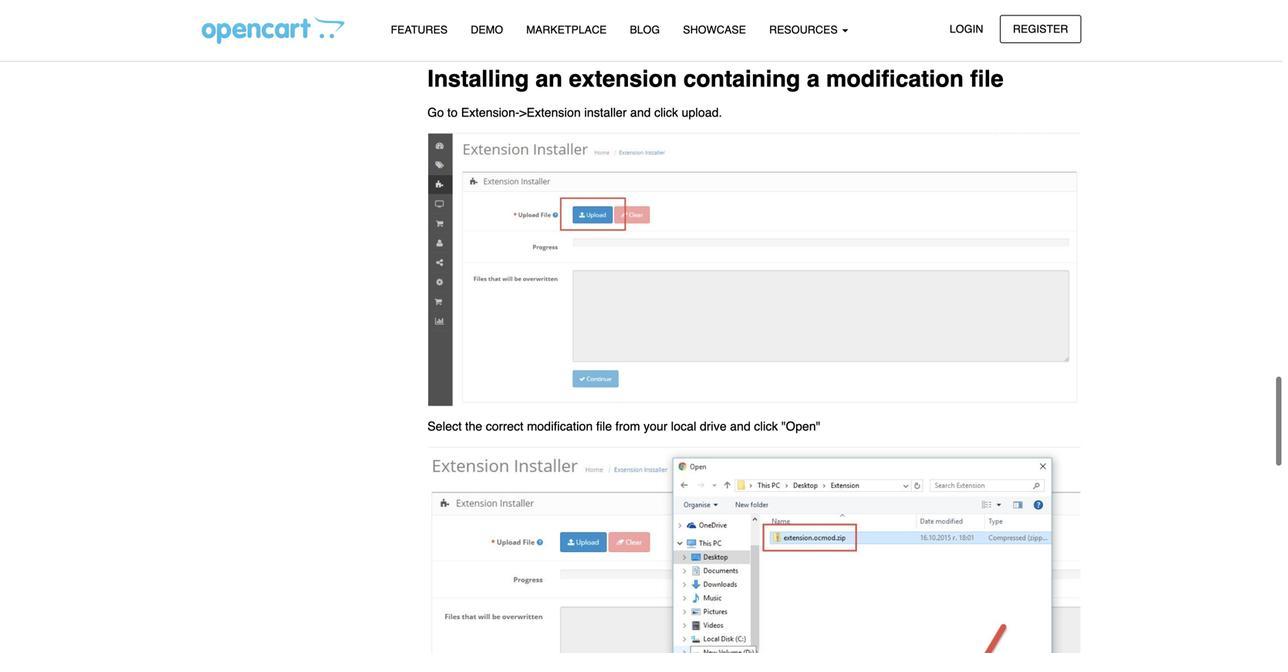Task type: describe. For each thing, give the bounding box(es) containing it.
also
[[1023, 9, 1046, 23]]

resources link
[[758, 16, 860, 43]]

resources
[[770, 24, 841, 36]]

files.
[[984, 9, 1010, 23]]

features
[[391, 24, 448, 36]]

copy
[[549, 29, 575, 43]]

each
[[592, 29, 619, 43]]

modifications.
[[845, 29, 921, 43]]

installer
[[585, 105, 627, 120]]

compressed file open image
[[428, 446, 1082, 654]]

blog
[[630, 24, 660, 36]]

0 horizontal spatial extension
[[569, 66, 677, 92]]

0 horizontal spatial modification
[[527, 419, 593, 434]]

-
[[459, 9, 463, 23]]

2 of from the left
[[647, 29, 657, 43]]

described
[[788, 29, 842, 43]]

virtual
[[513, 29, 546, 43]]

select the correct modification file from your local drive and click "open"
[[428, 419, 821, 434]]

>extension
[[520, 105, 581, 120]]

- this is the file which describes the changes which your extension will make to the core system files. it also creates a virtual copy of each one of them and performs the described modifications.
[[459, 9, 1046, 43]]

correct
[[486, 419, 524, 434]]

2 vertical spatial and
[[730, 419, 751, 434]]

1 vertical spatial to
[[448, 105, 458, 120]]

them
[[660, 29, 688, 43]]

describes
[[580, 9, 633, 23]]

make
[[846, 9, 876, 23]]

upload.
[[682, 105, 723, 120]]

drive
[[700, 419, 727, 434]]

the left core
[[894, 9, 911, 23]]

will
[[826, 9, 843, 23]]

register link
[[1000, 15, 1082, 43]]

system
[[942, 9, 981, 23]]

upload comressed file image
[[428, 132, 1082, 407]]

go
[[428, 105, 444, 120]]

login
[[950, 23, 984, 35]]

it
[[1013, 9, 1020, 23]]

select
[[428, 419, 462, 434]]

installing an extension containing a modification file
[[428, 66, 1004, 92]]



Task type: vqa. For each thing, say whether or not it's contained in the screenshot.
user
no



Task type: locate. For each thing, give the bounding box(es) containing it.
and inside - this is the file which describes the changes which your extension will make to the core system files. it also creates a virtual copy of each one of them and performs the described modifications.
[[691, 29, 712, 43]]

your right "from"
[[644, 419, 668, 434]]

login link
[[937, 15, 997, 43]]

0 vertical spatial to
[[880, 9, 890, 23]]

one
[[623, 29, 643, 43]]

marketplace link
[[515, 16, 619, 43]]

and right drive
[[730, 419, 751, 434]]

0 horizontal spatial to
[[448, 105, 458, 120]]

2 which from the left
[[707, 9, 738, 23]]

creates
[[459, 29, 499, 43]]

1 vertical spatial modification
[[527, 419, 593, 434]]

from
[[616, 419, 640, 434]]

demo link
[[459, 16, 515, 43]]

file for - this is the file which describes the changes which your extension will make to the core system files. it also creates a virtual copy of each one of them and performs the described modifications.
[[526, 9, 541, 23]]

and
[[691, 29, 712, 43], [631, 105, 651, 120], [730, 419, 751, 434]]

your
[[742, 9, 766, 23], [644, 419, 668, 434]]

blog link
[[619, 16, 672, 43]]

the up blog
[[636, 9, 653, 23]]

0 horizontal spatial which
[[545, 9, 576, 23]]

0 vertical spatial click
[[655, 105, 679, 120]]

the right performs
[[767, 29, 785, 43]]

0 vertical spatial and
[[691, 29, 712, 43]]

an
[[536, 66, 563, 92]]

1 of from the left
[[579, 29, 589, 43]]

the
[[505, 9, 522, 23], [636, 9, 653, 23], [894, 9, 911, 23], [767, 29, 785, 43], [465, 419, 483, 434]]

0 vertical spatial modification
[[827, 66, 964, 92]]

local
[[671, 419, 697, 434]]

1 vertical spatial file
[[971, 66, 1004, 92]]

1 horizontal spatial and
[[691, 29, 712, 43]]

1 horizontal spatial of
[[647, 29, 657, 43]]

showcase
[[683, 24, 746, 36]]

file up virtual at top left
[[526, 9, 541, 23]]

0 horizontal spatial click
[[655, 105, 679, 120]]

1 vertical spatial and
[[631, 105, 651, 120]]

0 horizontal spatial of
[[579, 29, 589, 43]]

and right them
[[691, 29, 712, 43]]

0 horizontal spatial your
[[644, 419, 668, 434]]

1 vertical spatial your
[[644, 419, 668, 434]]

file inside - this is the file which describes the changes which your extension will make to the core system files. it also creates a virtual copy of each one of them and performs the described modifications.
[[526, 9, 541, 23]]

1 horizontal spatial a
[[807, 66, 820, 92]]

register
[[1014, 23, 1069, 35]]

marketplace
[[527, 24, 607, 36]]

1 horizontal spatial file
[[597, 419, 612, 434]]

opencart - open source shopping cart solution image
[[202, 16, 345, 44]]

1 horizontal spatial modification
[[827, 66, 964, 92]]

to right go
[[448, 105, 458, 120]]

0 vertical spatial a
[[502, 29, 509, 43]]

installing
[[428, 66, 529, 92]]

to
[[880, 9, 890, 23], [448, 105, 458, 120]]

of right one
[[647, 29, 657, 43]]

0 horizontal spatial file
[[526, 9, 541, 23]]

click
[[655, 105, 679, 120], [754, 419, 778, 434]]

2 horizontal spatial and
[[730, 419, 751, 434]]

0 horizontal spatial and
[[631, 105, 651, 120]]

features link
[[379, 16, 459, 43]]

extension up the "installer"
[[569, 66, 677, 92]]

extension
[[769, 9, 822, 23], [569, 66, 677, 92]]

extension-
[[461, 105, 520, 120]]

modification right correct
[[527, 419, 593, 434]]

1 vertical spatial extension
[[569, 66, 677, 92]]

which up showcase
[[707, 9, 738, 23]]

2 vertical spatial file
[[597, 419, 612, 434]]

the right is
[[505, 9, 522, 23]]

0 vertical spatial extension
[[769, 9, 822, 23]]

which
[[545, 9, 576, 23], [707, 9, 738, 23]]

the right the select
[[465, 419, 483, 434]]

changes
[[657, 9, 703, 23]]

to inside - this is the file which describes the changes which your extension will make to the core system files. it also creates a virtual copy of each one of them and performs the described modifications.
[[880, 9, 890, 23]]

0 horizontal spatial a
[[502, 29, 509, 43]]

click left upload.
[[655, 105, 679, 120]]

go to extension->extension installer and click upload.
[[428, 105, 723, 120]]

of
[[579, 29, 589, 43], [647, 29, 657, 43]]

extension inside - this is the file which describes the changes which your extension will make to the core system files. it also creates a virtual copy of each one of them and performs the described modifications.
[[769, 9, 822, 23]]

1 which from the left
[[545, 9, 576, 23]]

1 vertical spatial click
[[754, 419, 778, 434]]

"open"
[[782, 419, 821, 434]]

performs
[[715, 29, 764, 43]]

demo
[[471, 24, 503, 36]]

a down described
[[807, 66, 820, 92]]

to up the modifications.
[[880, 9, 890, 23]]

is
[[493, 9, 502, 23]]

extension up resources
[[769, 9, 822, 23]]

a inside - this is the file which describes the changes which your extension will make to the core system files. it also creates a virtual copy of each one of them and performs the described modifications.
[[502, 29, 509, 43]]

click left "open"
[[754, 419, 778, 434]]

1 vertical spatial a
[[807, 66, 820, 92]]

this
[[466, 9, 489, 23]]

core
[[914, 9, 938, 23]]

modification
[[827, 66, 964, 92], [527, 419, 593, 434]]

1 horizontal spatial click
[[754, 419, 778, 434]]

file left "from"
[[597, 419, 612, 434]]

0 vertical spatial file
[[526, 9, 541, 23]]

containing
[[684, 66, 801, 92]]

0 vertical spatial your
[[742, 9, 766, 23]]

file for select the correct modification file from your local drive and click "open"
[[597, 419, 612, 434]]

1 horizontal spatial to
[[880, 9, 890, 23]]

showcase link
[[672, 16, 758, 43]]

1 horizontal spatial which
[[707, 9, 738, 23]]

modification down the modifications.
[[827, 66, 964, 92]]

and right the "installer"
[[631, 105, 651, 120]]

1 horizontal spatial your
[[742, 9, 766, 23]]

your up performs
[[742, 9, 766, 23]]

a
[[502, 29, 509, 43], [807, 66, 820, 92]]

1 horizontal spatial extension
[[769, 9, 822, 23]]

2 horizontal spatial file
[[971, 66, 1004, 92]]

file
[[526, 9, 541, 23], [971, 66, 1004, 92], [597, 419, 612, 434]]

a left virtual at top left
[[502, 29, 509, 43]]

your inside - this is the file which describes the changes which your extension will make to the core system files. it also creates a virtual copy of each one of them and performs the described modifications.
[[742, 9, 766, 23]]

of right copy
[[579, 29, 589, 43]]

which up marketplace
[[545, 9, 576, 23]]

file down login link on the right of the page
[[971, 66, 1004, 92]]



